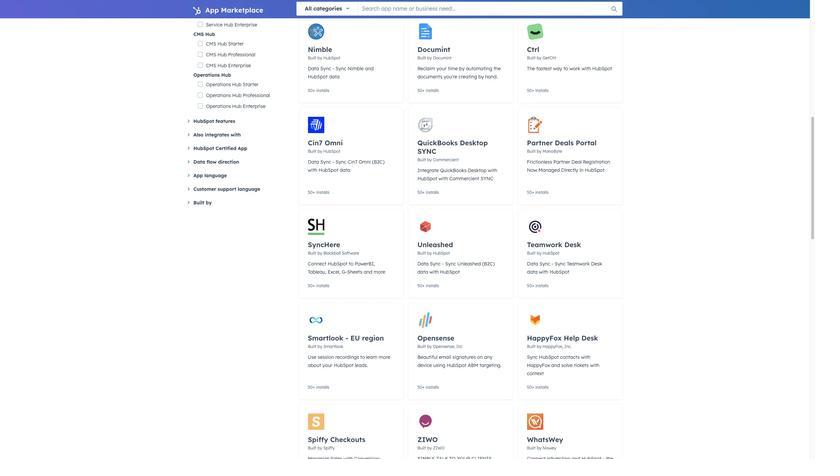 Task type: locate. For each thing, give the bounding box(es) containing it.
more right learn
[[379, 354, 390, 360]]

service up service hub professional
[[206, 0, 223, 6]]

commercient down quickbooks desktop sync built by commercient at top right
[[449, 176, 479, 182]]

+ for documint
[[422, 88, 425, 93]]

enterprise down operations hub professional
[[243, 103, 266, 109]]

blackball
[[323, 251, 341, 256]]

1 horizontal spatial omni
[[359, 159, 371, 165]]

hubspot inside data sync - sync nimble and hubspot data
[[308, 74, 328, 80]]

0 vertical spatial app
[[205, 6, 219, 14]]

1 service from the top
[[206, 0, 223, 6]]

leads.
[[355, 362, 368, 369]]

built inside unleashed built by hubspot
[[418, 251, 426, 256]]

language down data flow direction
[[204, 173, 227, 179]]

app up service hub enterprise
[[205, 6, 219, 14]]

by inside ctrl built by getctrl
[[537, 55, 542, 60]]

ziwo
[[418, 435, 438, 444], [433, 446, 445, 451]]

installs for teamwork desk
[[535, 283, 549, 288]]

hub up cms hub starter
[[205, 31, 215, 37]]

0 vertical spatial happyfox
[[527, 334, 562, 342]]

data sync - sync nimble and hubspot data
[[308, 66, 374, 80]]

hubspot inside data sync - sync unleashed (b2c) data with hubspot
[[440, 269, 460, 275]]

- for cin7
[[332, 159, 334, 165]]

0 horizontal spatial unleashed
[[418, 240, 453, 249]]

more
[[374, 269, 385, 275], [379, 354, 390, 360]]

enterprise down marketplace
[[235, 22, 257, 28]]

caret image
[[188, 120, 189, 123], [188, 133, 189, 136], [188, 147, 189, 150], [188, 174, 189, 177]]

app up customer
[[193, 173, 203, 179]]

starter for service hub starter
[[235, 0, 250, 6]]

1 vertical spatial ziwo
[[433, 446, 445, 451]]

built
[[308, 55, 316, 60], [418, 55, 426, 60], [527, 55, 536, 60], [308, 149, 316, 154], [527, 149, 536, 154], [418, 157, 426, 162], [193, 200, 204, 206], [308, 251, 316, 256], [418, 251, 426, 256], [527, 251, 536, 256], [308, 344, 316, 349], [418, 344, 426, 349], [527, 344, 536, 349], [308, 446, 316, 451], [418, 446, 426, 451], [527, 446, 536, 451]]

caret image for built by
[[188, 201, 189, 204]]

0 vertical spatial cin7
[[308, 139, 323, 147]]

documint up reclaim
[[418, 45, 450, 54]]

support
[[218, 186, 236, 192]]

data down nimble built by hubspot
[[308, 66, 319, 72]]

50
[[308, 88, 313, 93], [418, 88, 422, 93], [527, 88, 532, 93], [308, 190, 313, 195], [418, 190, 422, 195], [527, 190, 532, 195], [308, 283, 313, 288], [418, 283, 422, 288], [527, 283, 532, 288], [308, 385, 313, 390], [418, 385, 422, 390], [527, 385, 532, 390]]

app language button
[[188, 172, 288, 180]]

hubspot up data sync - sync teamwork desk data with hubspot
[[543, 251, 560, 256]]

data down teamwork desk built by hubspot
[[527, 261, 538, 267]]

- down nimble built by hubspot
[[332, 66, 334, 72]]

by inside nimble built by hubspot
[[318, 55, 322, 60]]

2 caret image from the top
[[188, 133, 189, 136]]

0 vertical spatial more
[[374, 269, 385, 275]]

to for region
[[360, 354, 365, 360]]

way
[[553, 66, 562, 72]]

ctrl
[[527, 45, 539, 54]]

professional for service hub professional
[[235, 11, 262, 17]]

cms for cms hub enterprise
[[206, 62, 216, 69]]

2 vertical spatial desk
[[582, 334, 598, 342]]

to inside connect hubspot to powerbi, tableau, excel, g-sheets and more
[[349, 261, 354, 267]]

1 vertical spatial commercient
[[449, 176, 479, 182]]

1 horizontal spatial app
[[205, 6, 219, 14]]

professional up cms hub enterprise
[[228, 52, 255, 58]]

data inside data flow direction dropdown button
[[193, 159, 205, 165]]

- left the eu
[[346, 334, 348, 342]]

operations
[[193, 72, 220, 78], [206, 82, 231, 88], [206, 92, 231, 99], [206, 103, 231, 109]]

- down teamwork desk built by hubspot
[[552, 261, 554, 267]]

your left time
[[437, 66, 447, 72]]

more inside use session recordings to learn more about your hubspot leads.
[[379, 354, 390, 360]]

work
[[570, 66, 580, 72]]

quickbooks
[[418, 139, 458, 147], [440, 167, 467, 174]]

customer
[[193, 186, 216, 192]]

0 vertical spatial sync
[[418, 147, 436, 156]]

quickbooks desktop sync built by commercient
[[418, 139, 488, 162]]

+ for quickbooks desktop sync
[[422, 190, 425, 195]]

tickets
[[574, 362, 589, 369]]

any
[[484, 354, 492, 360]]

1 horizontal spatial to
[[360, 354, 365, 360]]

with inside data sync - sync unleashed (b2c) data with hubspot
[[429, 269, 439, 275]]

data sync - sync teamwork desk data with hubspot
[[527, 261, 602, 275]]

cms hub
[[193, 31, 215, 37]]

built inside smartlook - eu region built by smartlook
[[308, 344, 316, 349]]

2 vertical spatial service
[[206, 22, 223, 28]]

by inside unleashed built by hubspot
[[427, 251, 432, 256]]

1 vertical spatial starter
[[228, 41, 244, 47]]

enterprise
[[235, 22, 257, 28], [228, 62, 251, 69], [243, 103, 266, 109]]

0 vertical spatial service
[[206, 0, 223, 6]]

caret image inside data flow direction dropdown button
[[188, 160, 189, 163]]

teamwork
[[527, 240, 562, 249], [567, 261, 590, 267]]

0 horizontal spatial partner
[[527, 139, 553, 147]]

spiffy
[[308, 435, 328, 444], [323, 446, 335, 451]]

built inside dropdown button
[[193, 200, 204, 206]]

1 vertical spatial enterprise
[[228, 62, 251, 69]]

1 horizontal spatial nimble
[[348, 66, 364, 72]]

registration
[[583, 159, 610, 165]]

your inside 'reclaim your time by automating the documents you're creating by hand.'
[[437, 66, 447, 72]]

partner up directly
[[554, 159, 570, 165]]

0 vertical spatial nimble
[[308, 45, 332, 54]]

+ for smartlook - eu region
[[313, 385, 315, 390]]

built inside partner deals portal built by manobyte
[[527, 149, 536, 154]]

cms for cms hub
[[193, 31, 204, 37]]

- inside data sync - sync nimble and hubspot data
[[332, 66, 334, 72]]

operations up hubspot features
[[206, 103, 231, 109]]

hub down service hub professional
[[224, 22, 233, 28]]

caret image
[[188, 160, 189, 163], [188, 187, 189, 191], [188, 201, 189, 204]]

1 vertical spatial caret image
[[188, 187, 189, 191]]

partner
[[527, 139, 553, 147], [554, 159, 570, 165]]

0 horizontal spatial (b2c)
[[372, 159, 385, 165]]

service down service hub starter
[[206, 11, 223, 17]]

0 vertical spatial omni
[[325, 139, 343, 147]]

hubspot down registration at the right
[[585, 167, 605, 173]]

also integrates with button
[[188, 131, 288, 139]]

hub up service hub professional
[[224, 0, 233, 6]]

operations down operations hub
[[206, 82, 231, 88]]

reclaim
[[418, 66, 435, 72]]

- inside smartlook - eu region built by smartlook
[[346, 334, 348, 342]]

- inside data sync - sync teamwork desk data with hubspot
[[552, 261, 554, 267]]

beautiful
[[418, 354, 438, 360]]

1 horizontal spatial unleashed
[[457, 261, 481, 267]]

1 caret image from the top
[[188, 120, 189, 123]]

happyfox up context
[[527, 362, 550, 369]]

1 horizontal spatial cin7
[[348, 159, 357, 165]]

2 vertical spatial and
[[551, 362, 560, 369]]

documents
[[418, 74, 442, 80]]

3 caret image from the top
[[188, 147, 189, 150]]

operations down operations hub starter
[[206, 92, 231, 99]]

0 vertical spatial quickbooks
[[418, 139, 458, 147]]

-
[[332, 66, 334, 72], [332, 159, 334, 165], [442, 261, 444, 267], [552, 261, 554, 267], [346, 334, 348, 342]]

teamwork up data sync - sync teamwork desk data with hubspot
[[527, 240, 562, 249]]

caret image inside hubspot certified app dropdown button
[[188, 147, 189, 150]]

region
[[362, 334, 384, 342]]

data sync - sync unleashed (b2c) data with hubspot
[[418, 261, 495, 275]]

0 vertical spatial spiffy
[[308, 435, 328, 444]]

data down unleashed built by hubspot
[[418, 269, 428, 275]]

data down teamwork desk built by hubspot
[[527, 269, 538, 275]]

0 vertical spatial enterprise
[[235, 22, 257, 28]]

desk
[[565, 240, 581, 249], [591, 261, 602, 267], [582, 334, 598, 342]]

with inside data sync - sync teamwork desk data with hubspot
[[539, 269, 548, 275]]

caret image left flow at the top left of page
[[188, 160, 189, 163]]

- down cin7 omni built by hubspot
[[332, 159, 334, 165]]

hubspot inside data sync - sync teamwork desk data with hubspot
[[550, 269, 570, 275]]

50 for documint
[[418, 88, 422, 93]]

spiffy left checkouts
[[308, 435, 328, 444]]

50 + installs for opensense
[[418, 385, 439, 390]]

operations for operations hub starter
[[206, 82, 231, 88]]

getctrl
[[543, 55, 556, 60]]

0 vertical spatial to
[[564, 66, 568, 72]]

2 vertical spatial to
[[360, 354, 365, 360]]

data down cin7 omni built by hubspot
[[340, 167, 350, 173]]

to
[[564, 66, 568, 72], [349, 261, 354, 267], [360, 354, 365, 360]]

50 + installs for partner deals portal
[[527, 190, 549, 195]]

professional up operations hub enterprise
[[243, 92, 270, 99]]

starter
[[235, 0, 250, 6], [228, 41, 244, 47], [243, 82, 259, 88]]

hub up operations hub
[[218, 62, 227, 69]]

0 vertical spatial starter
[[235, 0, 250, 6]]

learn
[[366, 354, 377, 360]]

50 + installs for teamwork desk
[[527, 283, 549, 288]]

enterprise for operations hub enterprise
[[243, 103, 266, 109]]

data down cin7 omni built by hubspot
[[308, 159, 319, 165]]

2 happyfox from the top
[[527, 362, 550, 369]]

50 for happyfox help desk
[[527, 385, 532, 390]]

hubspot down integrate on the right top of the page
[[418, 176, 437, 182]]

teamwork down teamwork desk built by hubspot
[[567, 261, 590, 267]]

smartlook - eu region built by smartlook
[[308, 334, 384, 349]]

1 vertical spatial omni
[[359, 159, 371, 165]]

0 horizontal spatial language
[[204, 173, 227, 179]]

hub down operations hub professional
[[232, 103, 242, 109]]

quickbooks up integrate on the right top of the page
[[418, 139, 458, 147]]

deal
[[572, 159, 582, 165]]

1 horizontal spatial partner
[[554, 159, 570, 165]]

1 vertical spatial desktop
[[468, 167, 487, 174]]

hubspot up data sync - sync cin7 omni (b2c) with hubspot data
[[323, 149, 340, 154]]

1 vertical spatial to
[[349, 261, 354, 267]]

language
[[204, 173, 227, 179], [238, 186, 260, 192]]

1 vertical spatial happyfox
[[527, 362, 550, 369]]

to inside use session recordings to learn more about your hubspot leads.
[[360, 354, 365, 360]]

1 vertical spatial quickbooks
[[440, 167, 467, 174]]

0 horizontal spatial cin7
[[308, 139, 323, 147]]

1 vertical spatial more
[[379, 354, 390, 360]]

time
[[448, 66, 458, 72]]

documint up time
[[433, 55, 452, 60]]

hubspot down teamwork desk built by hubspot
[[550, 269, 570, 275]]

50 + installs
[[308, 88, 329, 93], [418, 88, 439, 93], [527, 88, 549, 93], [308, 190, 329, 195], [418, 190, 439, 195], [527, 190, 549, 195], [308, 283, 329, 288], [418, 283, 439, 288], [527, 283, 549, 288], [308, 385, 329, 390], [418, 385, 439, 390], [527, 385, 549, 390]]

50 + installs for cin7 omni
[[308, 190, 329, 195]]

0 horizontal spatial your
[[323, 362, 333, 369]]

partner inside frictionless partner deal registration now managed directly in hubspot
[[554, 159, 570, 165]]

hub up operations hub enterprise
[[232, 92, 242, 99]]

hubspot certified app button
[[188, 144, 288, 153]]

0 vertical spatial desk
[[565, 240, 581, 249]]

1 vertical spatial language
[[238, 186, 260, 192]]

quickbooks down quickbooks desktop sync built by commercient at top right
[[440, 167, 467, 174]]

desk inside the happyfox help desk built by happyfox, inc.
[[582, 334, 598, 342]]

0 vertical spatial commercient
[[433, 157, 459, 162]]

0 vertical spatial caret image
[[188, 160, 189, 163]]

sync
[[418, 147, 436, 156], [481, 176, 494, 182]]

professional for operations hub professional
[[243, 92, 270, 99]]

integrate quickbooks desktop with hubspot with commercient sync
[[418, 167, 497, 182]]

sync inside quickbooks desktop sync built by commercient
[[418, 147, 436, 156]]

caret image left built by
[[188, 201, 189, 204]]

data for nimble
[[308, 66, 319, 72]]

2 vertical spatial professional
[[243, 92, 270, 99]]

data
[[308, 66, 319, 72], [193, 159, 205, 165], [308, 159, 319, 165], [418, 261, 429, 267], [527, 261, 538, 267]]

1 vertical spatial (b2c)
[[482, 261, 495, 267]]

1 vertical spatial documint
[[433, 55, 452, 60]]

1 vertical spatial nimble
[[348, 66, 364, 72]]

operations down cms hub enterprise
[[193, 72, 220, 78]]

1 horizontal spatial (b2c)
[[482, 261, 495, 267]]

hubspot inside connect hubspot to powerbi, tableau, excel, g-sheets and more
[[328, 261, 348, 267]]

operations hub enterprise
[[206, 103, 266, 109]]

solve
[[561, 362, 573, 369]]

1 vertical spatial service
[[206, 11, 223, 17]]

1 vertical spatial cin7
[[348, 159, 357, 165]]

50 for unleashed
[[418, 283, 422, 288]]

categories
[[313, 5, 342, 12]]

hubspot down cin7 omni built by hubspot
[[319, 167, 338, 173]]

(b2c) inside data sync - sync unleashed (b2c) data with hubspot
[[482, 261, 495, 267]]

and inside data sync - sync nimble and hubspot data
[[365, 66, 374, 72]]

1 vertical spatial unleashed
[[457, 261, 481, 267]]

1 vertical spatial and
[[364, 269, 372, 275]]

2 vertical spatial starter
[[243, 82, 259, 88]]

spiffy down checkouts
[[323, 446, 335, 451]]

installs for ctrl
[[535, 88, 549, 93]]

hubspot up data sync - sync unleashed (b2c) data with hubspot
[[433, 251, 450, 256]]

2 horizontal spatial to
[[564, 66, 568, 72]]

built inside documint built by documint
[[418, 55, 426, 60]]

quickbooks inside quickbooks desktop sync built by commercient
[[418, 139, 458, 147]]

1 vertical spatial teamwork
[[567, 261, 590, 267]]

service up cms hub
[[206, 22, 223, 28]]

data for teamwork
[[527, 261, 538, 267]]

0 horizontal spatial teamwork
[[527, 240, 562, 249]]

1 happyfox from the top
[[527, 334, 562, 342]]

caret image left customer
[[188, 187, 189, 191]]

data for cin7
[[308, 159, 319, 165]]

hubspot inside integrate quickbooks desktop with hubspot with commercient sync
[[418, 176, 437, 182]]

50 for nimble
[[308, 88, 313, 93]]

recordings
[[335, 354, 359, 360]]

by inside ziwo built by ziwo
[[427, 446, 432, 451]]

hub up cms hub professional
[[218, 41, 227, 47]]

+ for ctrl
[[532, 88, 534, 93]]

starter up cms hub professional
[[228, 41, 244, 47]]

hub for cms hub professional
[[218, 52, 227, 58]]

data inside data sync - sync teamwork desk data with hubspot
[[527, 261, 538, 267]]

hub for operations hub enterprise
[[232, 103, 242, 109]]

hubspot down nimble built by hubspot
[[308, 74, 328, 80]]

by inside the whatswey built by niswey
[[537, 446, 542, 451]]

0 vertical spatial desktop
[[460, 139, 488, 147]]

app up data flow direction dropdown button
[[238, 145, 247, 151]]

1 horizontal spatial language
[[238, 186, 260, 192]]

excel,
[[328, 269, 340, 275]]

0 vertical spatial teamwork
[[527, 240, 562, 249]]

data for unleashed
[[418, 261, 429, 267]]

partner up manobyte
[[527, 139, 553, 147]]

data inside data sync - sync nimble and hubspot data
[[329, 74, 340, 80]]

1 vertical spatial app
[[238, 145, 247, 151]]

and inside sync hubspot contacts with happyfox and solve tickets with context
[[551, 362, 560, 369]]

beautiful email signatures on any device using hubspot abm targeting.
[[418, 354, 502, 369]]

0 vertical spatial partner
[[527, 139, 553, 147]]

0 horizontal spatial to
[[349, 261, 354, 267]]

by inside 'spiffy checkouts built by spiffy'
[[318, 446, 322, 451]]

50 + installs for ctrl
[[527, 88, 549, 93]]

1 horizontal spatial sync
[[481, 176, 494, 182]]

1 horizontal spatial your
[[437, 66, 447, 72]]

data inside data sync - sync unleashed (b2c) data with hubspot
[[418, 261, 429, 267]]

nimble inside data sync - sync nimble and hubspot data
[[348, 66, 364, 72]]

service for service hub enterprise
[[206, 22, 223, 28]]

- inside data sync - sync unleashed (b2c) data with hubspot
[[442, 261, 444, 267]]

hub for service hub professional
[[224, 11, 233, 17]]

hubspot up data sync - sync nimble and hubspot data
[[323, 55, 340, 60]]

caret image inside app language dropdown button
[[188, 174, 189, 177]]

hubspot inside unleashed built by hubspot
[[433, 251, 450, 256]]

(b2c)
[[372, 159, 385, 165], [482, 261, 495, 267]]

commercient inside integrate quickbooks desktop with hubspot with commercient sync
[[449, 176, 479, 182]]

starter up service hub professional
[[235, 0, 250, 6]]

hub for operations hub starter
[[232, 82, 242, 88]]

hub down service hub starter
[[224, 11, 233, 17]]

cms hub starter
[[206, 41, 244, 47]]

0 vertical spatial and
[[365, 66, 374, 72]]

inc
[[456, 344, 463, 349]]

to up leads.
[[360, 354, 365, 360]]

professional up service hub enterprise
[[235, 11, 262, 17]]

hubspot down recordings
[[334, 362, 354, 369]]

happyfox up happyfox,
[[527, 334, 562, 342]]

built inside teamwork desk built by hubspot
[[527, 251, 536, 256]]

2 caret image from the top
[[188, 187, 189, 191]]

signatures
[[453, 354, 476, 360]]

your down 'session'
[[323, 362, 333, 369]]

1 vertical spatial professional
[[228, 52, 255, 58]]

hubspot down unleashed built by hubspot
[[440, 269, 460, 275]]

(b2c) inside data sync - sync cin7 omni (b2c) with hubspot data
[[372, 159, 385, 165]]

3 caret image from the top
[[188, 201, 189, 204]]

by inside cin7 omni built by hubspot
[[318, 149, 322, 154]]

+ for opensense
[[422, 385, 425, 390]]

service
[[206, 0, 223, 6], [206, 11, 223, 17], [206, 22, 223, 28]]

hub down cms hub starter
[[218, 52, 227, 58]]

use
[[308, 354, 316, 360]]

1 vertical spatial your
[[323, 362, 333, 369]]

data inside data sync - sync cin7 omni (b2c) with hubspot data
[[308, 159, 319, 165]]

caret image for app language
[[188, 174, 189, 177]]

integrates
[[205, 132, 229, 138]]

hub down cms hub enterprise
[[221, 72, 231, 78]]

2 vertical spatial caret image
[[188, 201, 189, 204]]

0 vertical spatial (b2c)
[[372, 159, 385, 165]]

hubspot down happyfox,
[[539, 354, 559, 360]]

data inside data sync - sync nimble and hubspot data
[[308, 66, 319, 72]]

0 horizontal spatial app
[[193, 173, 203, 179]]

caret image for customer support language
[[188, 187, 189, 191]]

to right way
[[564, 66, 568, 72]]

caret image inside built by dropdown button
[[188, 201, 189, 204]]

4 caret image from the top
[[188, 174, 189, 177]]

cms
[[193, 31, 204, 37], [206, 41, 216, 47], [206, 52, 216, 58], [206, 62, 216, 69]]

hub for service hub starter
[[224, 0, 233, 6]]

1 vertical spatial partner
[[554, 159, 570, 165]]

hub up operations hub professional
[[232, 82, 242, 88]]

built inside the happyfox help desk built by happyfox, inc.
[[527, 344, 536, 349]]

50 for partner deals portal
[[527, 190, 532, 195]]

0 vertical spatial professional
[[235, 11, 262, 17]]

desk inside teamwork desk built by hubspot
[[565, 240, 581, 249]]

3 service from the top
[[206, 22, 223, 28]]

data down unleashed built by hubspot
[[418, 261, 429, 267]]

1 vertical spatial desk
[[591, 261, 602, 267]]

hubspot up excel,
[[328, 261, 348, 267]]

g-
[[342, 269, 347, 275]]

- down unleashed built by hubspot
[[442, 261, 444, 267]]

0 vertical spatial ziwo
[[418, 435, 438, 444]]

1 vertical spatial sync
[[481, 176, 494, 182]]

caret image inside the customer support language dropdown button
[[188, 187, 189, 191]]

0 horizontal spatial sync
[[418, 147, 436, 156]]

cms for cms hub starter
[[206, 41, 216, 47]]

on
[[477, 354, 483, 360]]

0 vertical spatial your
[[437, 66, 447, 72]]

portal
[[576, 139, 597, 147]]

operations hub
[[193, 72, 231, 78]]

happyfox inside the happyfox help desk built by happyfox, inc.
[[527, 334, 562, 342]]

1 vertical spatial spiffy
[[323, 446, 335, 451]]

data left flow at the top left of page
[[193, 159, 205, 165]]

1 horizontal spatial teamwork
[[567, 261, 590, 267]]

inc.
[[565, 344, 572, 349]]

2 vertical spatial app
[[193, 173, 203, 179]]

hand.
[[485, 74, 498, 80]]

0 horizontal spatial omni
[[325, 139, 343, 147]]

data down nimble built by hubspot
[[329, 74, 340, 80]]

language down app language dropdown button
[[238, 186, 260, 192]]

starter up operations hub professional
[[243, 82, 259, 88]]

2 service from the top
[[206, 11, 223, 17]]

0 horizontal spatial nimble
[[308, 45, 332, 54]]

automating
[[466, 66, 492, 72]]

commercient
[[433, 157, 459, 162], [449, 176, 479, 182]]

50 + installs for unleashed
[[418, 283, 439, 288]]

caret image inside also integrates with dropdown button
[[188, 133, 189, 136]]

built inside opensense built by opensense, inc
[[418, 344, 426, 349]]

enterprise for cms hub enterprise
[[228, 62, 251, 69]]

hub for cms hub
[[205, 31, 215, 37]]

0 vertical spatial documint
[[418, 45, 450, 54]]

2 vertical spatial enterprise
[[243, 103, 266, 109]]

50 for ctrl
[[527, 88, 532, 93]]

data inside data sync - sync unleashed (b2c) data with hubspot
[[418, 269, 428, 275]]

+ for synchere
[[313, 283, 315, 288]]

installs for nimble
[[316, 88, 329, 93]]

smartlook
[[308, 334, 343, 342], [323, 344, 343, 349]]

professional for cms hub professional
[[228, 52, 255, 58]]

built inside synchere built by blackball software
[[308, 251, 316, 256]]

commercient up integrate quickbooks desktop with hubspot with commercient sync
[[433, 157, 459, 162]]

by inside opensense built by opensense, inc
[[427, 344, 432, 349]]

data
[[329, 74, 340, 80], [340, 167, 350, 173], [418, 269, 428, 275], [527, 269, 538, 275]]

hubspot down signatures
[[447, 362, 467, 369]]

eu
[[351, 334, 360, 342]]

cms for cms hub professional
[[206, 52, 216, 58]]

50 + installs for happyfox help desk
[[527, 385, 549, 390]]

0 vertical spatial language
[[204, 173, 227, 179]]

caret image inside the hubspot features dropdown button
[[188, 120, 189, 123]]

more down powerbi,
[[374, 269, 385, 275]]

to up sheets
[[349, 261, 354, 267]]

enterprise down cms hub professional
[[228, 62, 251, 69]]

customer support language
[[193, 186, 260, 192]]

by
[[318, 55, 322, 60], [427, 55, 432, 60], [537, 55, 542, 60], [459, 66, 465, 72], [479, 74, 484, 80], [318, 149, 322, 154], [537, 149, 542, 154], [427, 157, 432, 162], [206, 200, 212, 206], [318, 251, 322, 256], [427, 251, 432, 256], [537, 251, 542, 256], [318, 344, 322, 349], [427, 344, 432, 349], [537, 344, 542, 349], [318, 446, 322, 451], [427, 446, 432, 451], [537, 446, 542, 451]]

1 caret image from the top
[[188, 160, 189, 163]]



Task type: vqa. For each thing, say whether or not it's contained in the screenshot.
Managed
yes



Task type: describe. For each thing, give the bounding box(es) containing it.
contacts
[[560, 354, 580, 360]]

software
[[342, 251, 359, 256]]

+ for cin7 omni
[[313, 190, 315, 195]]

also integrates with
[[193, 132, 241, 138]]

Search app name or business need... search field
[[358, 2, 622, 15]]

built inside ziwo built by ziwo
[[418, 446, 426, 451]]

quickbooks inside integrate quickbooks desktop with hubspot with commercient sync
[[440, 167, 467, 174]]

service for service hub professional
[[206, 11, 223, 17]]

frictionless
[[527, 159, 552, 165]]

2 horizontal spatial app
[[238, 145, 247, 151]]

and inside connect hubspot to powerbi, tableau, excel, g-sheets and more
[[364, 269, 372, 275]]

integrate
[[418, 167, 439, 174]]

teamwork inside teamwork desk built by hubspot
[[527, 240, 562, 249]]

hubspot inside sync hubspot contacts with happyfox and solve tickets with context
[[539, 354, 559, 360]]

installs for partner deals portal
[[535, 190, 549, 195]]

your inside use session recordings to learn more about your hubspot leads.
[[323, 362, 333, 369]]

desktop inside integrate quickbooks desktop with hubspot with commercient sync
[[468, 167, 487, 174]]

by inside dropdown button
[[206, 200, 212, 206]]

+ for nimble
[[313, 88, 315, 93]]

50 for smartlook - eu region
[[308, 385, 313, 390]]

desk inside data sync - sync teamwork desk data with hubspot
[[591, 261, 602, 267]]

operations for operations hub professional
[[206, 92, 231, 99]]

hubspot inside use session recordings to learn more about your hubspot leads.
[[334, 362, 354, 369]]

flow
[[207, 159, 217, 165]]

app for app marketplace
[[205, 6, 219, 14]]

nimble built by hubspot
[[308, 45, 340, 60]]

hubspot certified app
[[193, 145, 247, 151]]

operations for operations hub enterprise
[[206, 103, 231, 109]]

app language
[[193, 173, 227, 179]]

operations hub starter
[[206, 82, 259, 88]]

frictionless partner deal registration now managed directly in hubspot
[[527, 159, 610, 173]]

compatible hubspot plans group
[[193, 0, 288, 112]]

enterprise for service hub enterprise
[[235, 22, 257, 28]]

starter for operations hub starter
[[243, 82, 259, 88]]

installs for opensense
[[426, 385, 439, 390]]

built by button
[[188, 199, 288, 207]]

caret image for also integrates with
[[188, 133, 189, 136]]

by inside partner deals portal built by manobyte
[[537, 149, 542, 154]]

now
[[527, 167, 537, 173]]

you're
[[444, 74, 457, 80]]

installs for unleashed
[[426, 283, 439, 288]]

opensense
[[418, 334, 454, 342]]

with inside dropdown button
[[231, 132, 241, 138]]

targeting.
[[480, 362, 502, 369]]

all categories button
[[296, 2, 358, 16]]

hub for cms hub enterprise
[[218, 62, 227, 69]]

cin7 omni built by hubspot
[[308, 139, 343, 154]]

sheets
[[347, 269, 362, 275]]

hub for operations hub professional
[[232, 92, 242, 99]]

data flow direction
[[193, 159, 239, 165]]

spiffy checkouts built by spiffy
[[308, 435, 366, 451]]

to for getctrl
[[564, 66, 568, 72]]

sync hubspot contacts with happyfox and solve tickets with context
[[527, 354, 600, 377]]

connect hubspot to powerbi, tableau, excel, g-sheets and more
[[308, 261, 385, 275]]

built inside nimble built by hubspot
[[308, 55, 316, 60]]

synchere built by blackball software
[[308, 240, 359, 256]]

data inside data sync - sync teamwork desk data with hubspot
[[527, 269, 538, 275]]

sync inside sync hubspot contacts with happyfox and solve tickets with context
[[527, 354, 538, 360]]

managed
[[539, 167, 560, 173]]

installs for happyfox help desk
[[535, 385, 549, 390]]

ctrl built by getctrl
[[527, 45, 556, 60]]

0 vertical spatial unleashed
[[418, 240, 453, 249]]

- for unleashed
[[442, 261, 444, 267]]

0 vertical spatial smartlook
[[308, 334, 343, 342]]

customer support language button
[[188, 185, 288, 193]]

hub for operations hub
[[221, 72, 231, 78]]

app marketplace
[[205, 6, 263, 14]]

teamwork inside data sync - sync teamwork desk data with hubspot
[[567, 261, 590, 267]]

cin7 inside data sync - sync cin7 omni (b2c) with hubspot data
[[348, 159, 357, 165]]

and for nimble
[[365, 66, 374, 72]]

unleashed built by hubspot
[[418, 240, 453, 256]]

service for service hub starter
[[206, 0, 223, 6]]

happyfox inside sync hubspot contacts with happyfox and solve tickets with context
[[527, 362, 550, 369]]

service hub starter
[[206, 0, 250, 6]]

50 for teamwork desk
[[527, 283, 532, 288]]

omni inside cin7 omni built by hubspot
[[325, 139, 343, 147]]

data flow direction button
[[188, 158, 288, 166]]

operations for operations hub
[[193, 72, 220, 78]]

by inside teamwork desk built by hubspot
[[537, 251, 542, 256]]

fastest
[[536, 66, 552, 72]]

direction
[[218, 159, 239, 165]]

hubspot inside data sync - sync cin7 omni (b2c) with hubspot data
[[319, 167, 338, 173]]

50 for opensense
[[418, 385, 422, 390]]

data inside data sync - sync cin7 omni (b2c) with hubspot data
[[340, 167, 350, 173]]

ziwo built by ziwo
[[418, 435, 445, 451]]

niswey
[[543, 446, 556, 451]]

+ for happyfox help desk
[[532, 385, 534, 390]]

hubspot up 'also' on the left
[[193, 118, 214, 124]]

session
[[318, 354, 334, 360]]

powerbi,
[[355, 261, 375, 267]]

directly
[[561, 167, 578, 173]]

by inside the happyfox help desk built by happyfox, inc.
[[537, 344, 542, 349]]

manobyte
[[543, 149, 562, 154]]

partner deals portal built by manobyte
[[527, 139, 597, 154]]

features
[[216, 118, 235, 124]]

installs for documint
[[426, 88, 439, 93]]

app for app language
[[193, 173, 203, 179]]

deals
[[555, 139, 574, 147]]

the
[[494, 66, 501, 72]]

built inside cin7 omni built by hubspot
[[308, 149, 316, 154]]

nimble inside nimble built by hubspot
[[308, 45, 332, 54]]

hubspot inside frictionless partner deal registration now managed directly in hubspot
[[585, 167, 605, 173]]

creating
[[459, 74, 477, 80]]

by inside smartlook - eu region built by smartlook
[[318, 344, 322, 349]]

cms hub professional
[[206, 52, 255, 58]]

hub for service hub enterprise
[[224, 22, 233, 28]]

service hub professional
[[206, 11, 262, 17]]

built inside 'spiffy checkouts built by spiffy'
[[308, 446, 316, 451]]

and for happyfox help desk
[[551, 362, 560, 369]]

installs for smartlook - eu region
[[316, 385, 329, 390]]

desktop inside quickbooks desktop sync built by commercient
[[460, 139, 488, 147]]

50 + installs for nimble
[[308, 88, 329, 93]]

- for teamwork
[[552, 261, 554, 267]]

built inside ctrl built by getctrl
[[527, 55, 536, 60]]

tableau,
[[308, 269, 326, 275]]

email
[[439, 354, 451, 360]]

built inside the whatswey built by niswey
[[527, 446, 536, 451]]

installs for quickbooks desktop sync
[[426, 190, 439, 195]]

partner inside partner deals portal built by manobyte
[[527, 139, 553, 147]]

abm
[[468, 362, 478, 369]]

installs for synchere
[[316, 283, 329, 288]]

+ for unleashed
[[422, 283, 425, 288]]

50 for synchere
[[308, 283, 313, 288]]

caret image for hubspot features
[[188, 120, 189, 123]]

teamwork desk built by hubspot
[[527, 240, 581, 256]]

by inside documint built by documint
[[427, 55, 432, 60]]

by inside quickbooks desktop sync built by commercient
[[427, 157, 432, 162]]

marketplace
[[221, 6, 263, 14]]

opensense,
[[433, 344, 455, 349]]

about
[[308, 362, 321, 369]]

hubspot inside the beautiful email signatures on any device using hubspot abm targeting.
[[447, 362, 467, 369]]

hubspot down 'also' on the left
[[193, 145, 214, 151]]

language inside app language dropdown button
[[204, 173, 227, 179]]

+ for teamwork desk
[[532, 283, 534, 288]]

hubspot features
[[193, 118, 235, 124]]

using
[[433, 362, 445, 369]]

installs for cin7 omni
[[316, 190, 329, 195]]

+ for partner deals portal
[[532, 190, 534, 195]]

omni inside data sync - sync cin7 omni (b2c) with hubspot data
[[359, 159, 371, 165]]

context
[[527, 371, 544, 377]]

by inside synchere built by blackball software
[[318, 251, 322, 256]]

with inside data sync - sync cin7 omni (b2c) with hubspot data
[[308, 167, 317, 173]]

caret image for data flow direction
[[188, 160, 189, 163]]

starter for cms hub starter
[[228, 41, 244, 47]]

50 + installs for synchere
[[308, 283, 329, 288]]

sync inside integrate quickbooks desktop with hubspot with commercient sync
[[481, 176, 494, 182]]

connect
[[308, 261, 326, 267]]

in
[[580, 167, 584, 173]]

- for nimble
[[332, 66, 334, 72]]

commercient inside quickbooks desktop sync built by commercient
[[433, 157, 459, 162]]

50 for quickbooks desktop sync
[[418, 190, 422, 195]]

hub for cms hub starter
[[218, 41, 227, 47]]

operations hub professional
[[206, 92, 270, 99]]

1 vertical spatial smartlook
[[323, 344, 343, 349]]

certified
[[216, 145, 236, 151]]

synchere
[[308, 240, 340, 249]]

built by
[[193, 200, 212, 206]]

hubspot inside teamwork desk built by hubspot
[[543, 251, 560, 256]]

whatswey
[[527, 435, 563, 444]]

built inside quickbooks desktop sync built by commercient
[[418, 157, 426, 162]]

50 for cin7 omni
[[308, 190, 313, 195]]

hubspot right work in the top right of the page
[[592, 66, 612, 72]]

reclaim your time by automating the documents you're creating by hand.
[[418, 66, 501, 80]]

language inside the customer support language dropdown button
[[238, 186, 260, 192]]

more inside connect hubspot to powerbi, tableau, excel, g-sheets and more
[[374, 269, 385, 275]]

hubspot inside cin7 omni built by hubspot
[[323, 149, 340, 154]]

service hub enterprise
[[206, 22, 257, 28]]

cms hub enterprise
[[206, 62, 251, 69]]

cin7 inside cin7 omni built by hubspot
[[308, 139, 323, 147]]

50 + installs for documint
[[418, 88, 439, 93]]

happyfox,
[[543, 344, 563, 349]]

device
[[418, 362, 432, 369]]

50 + installs for smartlook - eu region
[[308, 385, 329, 390]]

the fastest way to work with hubspot
[[527, 66, 612, 72]]

unleashed inside data sync - sync unleashed (b2c) data with hubspot
[[457, 261, 481, 267]]

hubspot inside nimble built by hubspot
[[323, 55, 340, 60]]

caret image for hubspot certified app
[[188, 147, 189, 150]]

50 + installs for quickbooks desktop sync
[[418, 190, 439, 195]]

also
[[193, 132, 203, 138]]



